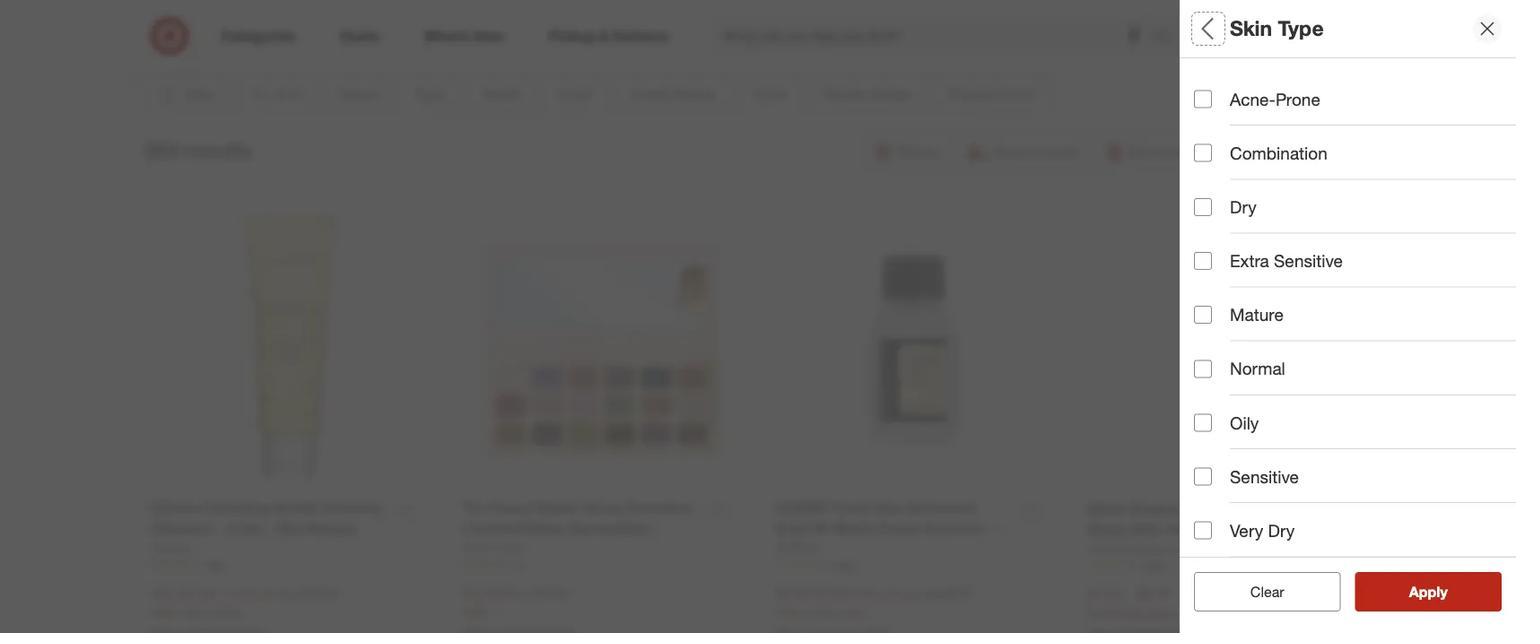 Task type: vqa. For each thing, say whether or not it's contained in the screenshot.
$24.00 on the left of the page
yes



Task type: describe. For each thing, give the bounding box(es) containing it.
6
[[519, 558, 525, 571]]

Very Dry checkbox
[[1194, 522, 1212, 540]]

/ounce
[[232, 586, 271, 602]]

$5.95
[[776, 585, 811, 602]]

$24.00
[[151, 585, 194, 602]]

health facts
[[1194, 243, 1295, 263]]

( for $24.00
[[198, 586, 201, 602]]

blending;
[[1194, 322, 1247, 338]]

6 link
[[463, 557, 740, 572]]

clear for clear
[[1251, 583, 1284, 601]]

correction;
[[1285, 322, 1348, 338]]

1997
[[831, 558, 855, 571]]

results for 584 results
[[185, 138, 251, 163]]

standard
[[1271, 362, 1345, 383]]

sale inside $5.95 ( $5.89 /fluid ounce ) reg $8.50 sale ends today
[[776, 605, 800, 620]]

very dry
[[1230, 520, 1295, 541]]

product form button
[[1194, 161, 1516, 224]]

1997 link
[[776, 557, 1052, 572]]

reg inside $27.00 reg $54.00 sale
[[510, 586, 528, 602]]

sale inside $27.00 reg $54.00 sale
[[463, 605, 488, 620]]

today inside $5.95 ( $5.89 /fluid ounce ) reg $8.50 sale ends today
[[835, 605, 866, 620]]

wellness
[[1194, 362, 1266, 383]]

shade
[[1194, 111, 1245, 132]]

clear all button
[[1194, 572, 1341, 612]]

type inside skin type button
[[1234, 431, 1272, 452]]

Dry checkbox
[[1194, 198, 1212, 216]]

$3.50
[[1088, 585, 1123, 603]]

extra sensitive
[[1230, 251, 1343, 271]]

combination
[[1230, 143, 1328, 163]]

skin inside button
[[1194, 431, 1229, 452]]

$27.00 reg $54.00 sale
[[463, 585, 569, 620]]

all filters
[[1194, 16, 1280, 41]]

865
[[207, 558, 225, 571]]

ends inside '$3.50 - $8.40 sale ends today'
[[1116, 606, 1144, 621]]

) inside $24.00 ( $5.71 /ounce ) reg $30.00 sale ends today
[[271, 586, 274, 602]]

-
[[1127, 585, 1132, 603]]

skin type dialog
[[1180, 0, 1516, 633]]

all filters dialog
[[1180, 0, 1516, 633]]

skin inside dialog
[[1230, 16, 1272, 41]]

advertisement region
[[220, 0, 1296, 42]]

Sensitive checkbox
[[1194, 468, 1212, 486]]

skin type inside skin type dialog
[[1230, 16, 1324, 41]]

facts
[[1252, 243, 1295, 263]]

9227
[[1143, 559, 1167, 572]]

ounce
[[880, 586, 914, 602]]

price button
[[1194, 36, 1516, 99]]

today inside $24.00 ( $5.71 /ounce ) reg $30.00 sale ends today
[[210, 605, 242, 620]]

865 link
[[151, 557, 428, 572]]

$30.00
[[299, 586, 337, 602]]

health
[[1194, 243, 1247, 263]]

product form
[[1194, 180, 1305, 201]]

$24.00 ( $5.71 /ounce ) reg $30.00 sale ends today
[[151, 585, 337, 620]]

fair;
[[1194, 134, 1218, 150]]

oily
[[1230, 413, 1259, 433]]

clear for clear all
[[1242, 583, 1275, 601]]

$5.71
[[201, 586, 232, 602]]

mature
[[1230, 305, 1284, 325]]

ends inside $5.95 ( $5.89 /fluid ounce ) reg $8.50 sale ends today
[[804, 605, 831, 620]]

search
[[1147, 29, 1190, 46]]

clear all
[[1242, 583, 1293, 601]]

clear button
[[1194, 572, 1341, 612]]

fpo/apo
[[1194, 557, 1272, 577]]

$27.00
[[463, 585, 506, 602]]

What can we help you find? suggestions appear below search field
[[712, 16, 1159, 56]]

benefit
[[1194, 299, 1252, 320]]

concealing
[[1351, 322, 1415, 338]]



Task type: locate. For each thing, give the bounding box(es) containing it.
1 vertical spatial skin
[[1194, 431, 1229, 452]]

skin type inside skin type button
[[1194, 431, 1272, 452]]

today down $5.71
[[210, 605, 242, 620]]

1 horizontal spatial ends
[[804, 605, 831, 620]]

prone
[[1276, 89, 1320, 109]]

normal
[[1230, 359, 1285, 379]]

today down "$8.40"
[[1147, 606, 1179, 621]]

1 ) from the left
[[271, 586, 274, 602]]

Oily checkbox
[[1194, 414, 1212, 432]]

0 vertical spatial results
[[185, 138, 251, 163]]

1 vertical spatial skin type
[[1194, 431, 1272, 452]]

skin up sponsored
[[1230, 16, 1272, 41]]

0 vertical spatial dry
[[1230, 197, 1257, 217]]

1 horizontal spatial results
[[1420, 583, 1467, 601]]

clear left all
[[1242, 583, 1275, 601]]

0 vertical spatial skin type
[[1230, 16, 1324, 41]]

ends inside $24.00 ( $5.71 /ounce ) reg $30.00 sale ends today
[[179, 605, 207, 620]]

2 horizontal spatial reg
[[921, 586, 940, 602]]

/fluid
[[848, 586, 876, 602]]

Extra Sensitive checkbox
[[1194, 252, 1212, 270]]

results for see results
[[1420, 583, 1467, 601]]

skin
[[1230, 16, 1272, 41], [1194, 431, 1229, 452]]

$8.40
[[1136, 585, 1171, 603]]

584
[[144, 138, 179, 163]]

reg inside $24.00 ( $5.71 /ounce ) reg $30.00 sale ends today
[[278, 586, 296, 602]]

1 horizontal spatial type
[[1278, 16, 1324, 41]]

$5.95 ( $5.89 /fluid ounce ) reg $8.50 sale ends today
[[776, 585, 974, 620]]

Combination checkbox
[[1194, 144, 1212, 162]]

1 horizontal spatial )
[[914, 586, 918, 602]]

ends down $5.89
[[804, 605, 831, 620]]

results right 584 on the top left of the page
[[185, 138, 251, 163]]

( inside $24.00 ( $5.71 /ounce ) reg $30.00 sale ends today
[[198, 586, 201, 602]]

0 vertical spatial sensitive
[[1274, 251, 1343, 271]]

acne-
[[1230, 89, 1276, 109]]

see results button
[[1355, 572, 1502, 612]]

cruelty-
[[1194, 385, 1239, 401]]

ends
[[179, 605, 207, 620], [804, 605, 831, 620], [1116, 606, 1144, 621]]

reg left the $8.50
[[921, 586, 940, 602]]

584 results
[[144, 138, 251, 163]]

range
[[1250, 111, 1302, 132]]

ends down -
[[1116, 606, 1144, 621]]

2 horizontal spatial today
[[1147, 606, 1179, 621]]

1 reg from the left
[[278, 586, 296, 602]]

( for $5.95
[[814, 586, 818, 602]]

( right $5.95
[[814, 586, 818, 602]]

all
[[1194, 16, 1219, 41]]

sensitive
[[1274, 251, 1343, 271], [1230, 467, 1299, 487]]

) inside $5.95 ( $5.89 /fluid ounce ) reg $8.50 sale ends today
[[914, 586, 918, 602]]

1 horizontal spatial dry
[[1268, 520, 1295, 541]]

light;
[[1222, 134, 1253, 150]]

see
[[1390, 583, 1416, 601]]

0 vertical spatial skin
[[1230, 16, 1272, 41]]

free
[[1239, 385, 1261, 401]]

today
[[210, 605, 242, 620], [835, 605, 866, 620], [1147, 606, 1179, 621]]

clear down fpo/apo
[[1251, 583, 1284, 601]]

today inside '$3.50 - $8.40 sale ends today'
[[1147, 606, 1179, 621]]

clear inside the all filters dialog
[[1242, 583, 1275, 601]]

$8.50
[[943, 586, 974, 602]]

0 vertical spatial type
[[1278, 16, 1324, 41]]

price
[[1194, 48, 1236, 69]]

dry right very
[[1268, 520, 1295, 541]]

fpo/apo button
[[1194, 538, 1516, 601]]

2 ( from the left
[[814, 586, 818, 602]]

( right $24.00
[[198, 586, 201, 602]]

0 horizontal spatial type
[[1234, 431, 1272, 452]]

sensitive up discount
[[1230, 467, 1299, 487]]

results
[[185, 138, 251, 163], [1420, 583, 1467, 601]]

2 horizontal spatial ends
[[1116, 606, 1144, 621]]

sensitive up benefit blending; color correction; concealing
[[1274, 251, 1343, 271]]

health facts button
[[1194, 224, 1516, 287]]

clear inside skin type dialog
[[1251, 583, 1284, 601]]

(
[[198, 586, 201, 602], [814, 586, 818, 602]]

type up sponsored
[[1278, 16, 1324, 41]]

$5.89
[[818, 586, 848, 602]]

type inside skin type dialog
[[1278, 16, 1324, 41]]

0 horizontal spatial (
[[198, 586, 201, 602]]

discount button
[[1194, 476, 1516, 538]]

sale down $5.95
[[776, 605, 800, 620]]

1 clear from the left
[[1242, 583, 1275, 601]]

9227 link
[[1088, 558, 1365, 573]]

reg
[[278, 586, 296, 602], [510, 586, 528, 602], [921, 586, 940, 602]]

discount
[[1194, 494, 1267, 515]]

all
[[1279, 583, 1293, 601]]

sale down $24.00
[[151, 605, 176, 620]]

) down 865 'link'
[[271, 586, 274, 602]]

1 vertical spatial dry
[[1268, 520, 1295, 541]]

0 horizontal spatial dry
[[1230, 197, 1257, 217]]

apply button
[[1355, 572, 1502, 612]]

type down free
[[1234, 431, 1272, 452]]

sale inside $24.00 ( $5.71 /ounce ) reg $30.00 sale ends today
[[151, 605, 176, 620]]

sale down $3.50
[[1088, 606, 1112, 621]]

medium
[[1256, 134, 1302, 150]]

sponsored
[[1243, 43, 1296, 57]]

wellness standard cruelty-free
[[1194, 362, 1345, 401]]

form
[[1263, 180, 1305, 201]]

0 horizontal spatial )
[[271, 586, 274, 602]]

) down 1997 link
[[914, 586, 918, 602]]

)
[[271, 586, 274, 602], [914, 586, 918, 602]]

0 horizontal spatial today
[[210, 605, 242, 620]]

search button
[[1147, 16, 1190, 59]]

dry right dry "option"
[[1230, 197, 1257, 217]]

acne-prone
[[1230, 89, 1320, 109]]

color
[[1251, 322, 1281, 338]]

1 vertical spatial sensitive
[[1230, 467, 1299, 487]]

0 horizontal spatial skin
[[1194, 431, 1229, 452]]

1 ( from the left
[[198, 586, 201, 602]]

1 vertical spatial results
[[1420, 583, 1467, 601]]

shade range fair; light; medium
[[1194, 111, 1302, 150]]

reg down 6
[[510, 586, 528, 602]]

product
[[1194, 180, 1259, 201]]

1 horizontal spatial today
[[835, 605, 866, 620]]

skin type up sponsored
[[1230, 16, 1324, 41]]

reg down 865 'link'
[[278, 586, 296, 602]]

$3.50 - $8.40 sale ends today
[[1088, 585, 1179, 621]]

2 reg from the left
[[510, 586, 528, 602]]

2 ) from the left
[[914, 586, 918, 602]]

skin up sensitive 'option' on the right
[[1194, 431, 1229, 452]]

ends down $24.00
[[179, 605, 207, 620]]

results inside button
[[1420, 583, 1467, 601]]

Normal checkbox
[[1194, 360, 1212, 378]]

$54.00
[[532, 586, 569, 602]]

skin type up sensitive 'option' on the right
[[1194, 431, 1272, 452]]

( inside $5.95 ( $5.89 /fluid ounce ) reg $8.50 sale ends today
[[814, 586, 818, 602]]

skin type button
[[1194, 413, 1516, 476]]

0 horizontal spatial ends
[[179, 605, 207, 620]]

3 reg from the left
[[921, 586, 940, 602]]

1 horizontal spatial (
[[814, 586, 818, 602]]

reg inside $5.95 ( $5.89 /fluid ounce ) reg $8.50 sale ends today
[[921, 586, 940, 602]]

filters
[[1225, 16, 1280, 41]]

skin type
[[1230, 16, 1324, 41], [1194, 431, 1272, 452]]

type
[[1278, 16, 1324, 41], [1234, 431, 1272, 452]]

0 horizontal spatial results
[[185, 138, 251, 163]]

dry
[[1230, 197, 1257, 217], [1268, 520, 1295, 541]]

extra
[[1230, 251, 1269, 271]]

today down the "/fluid"
[[835, 605, 866, 620]]

2 clear from the left
[[1251, 583, 1284, 601]]

apply
[[1409, 583, 1448, 601]]

see results
[[1390, 583, 1467, 601]]

benefit blending; color correction; concealing
[[1194, 299, 1415, 338]]

clear
[[1242, 583, 1275, 601], [1251, 583, 1284, 601]]

1 vertical spatial type
[[1234, 431, 1272, 452]]

1 horizontal spatial skin
[[1230, 16, 1272, 41]]

sale down $27.00
[[463, 605, 488, 620]]

very
[[1230, 520, 1264, 541]]

Mature checkbox
[[1194, 306, 1212, 324]]

results right see
[[1420, 583, 1467, 601]]

sale inside '$3.50 - $8.40 sale ends today'
[[1088, 606, 1112, 621]]

Acne-Prone checkbox
[[1194, 90, 1212, 108]]

0 horizontal spatial reg
[[278, 586, 296, 602]]

sale
[[151, 605, 176, 620], [463, 605, 488, 620], [776, 605, 800, 620], [1088, 606, 1112, 621]]

1 horizontal spatial reg
[[510, 586, 528, 602]]



